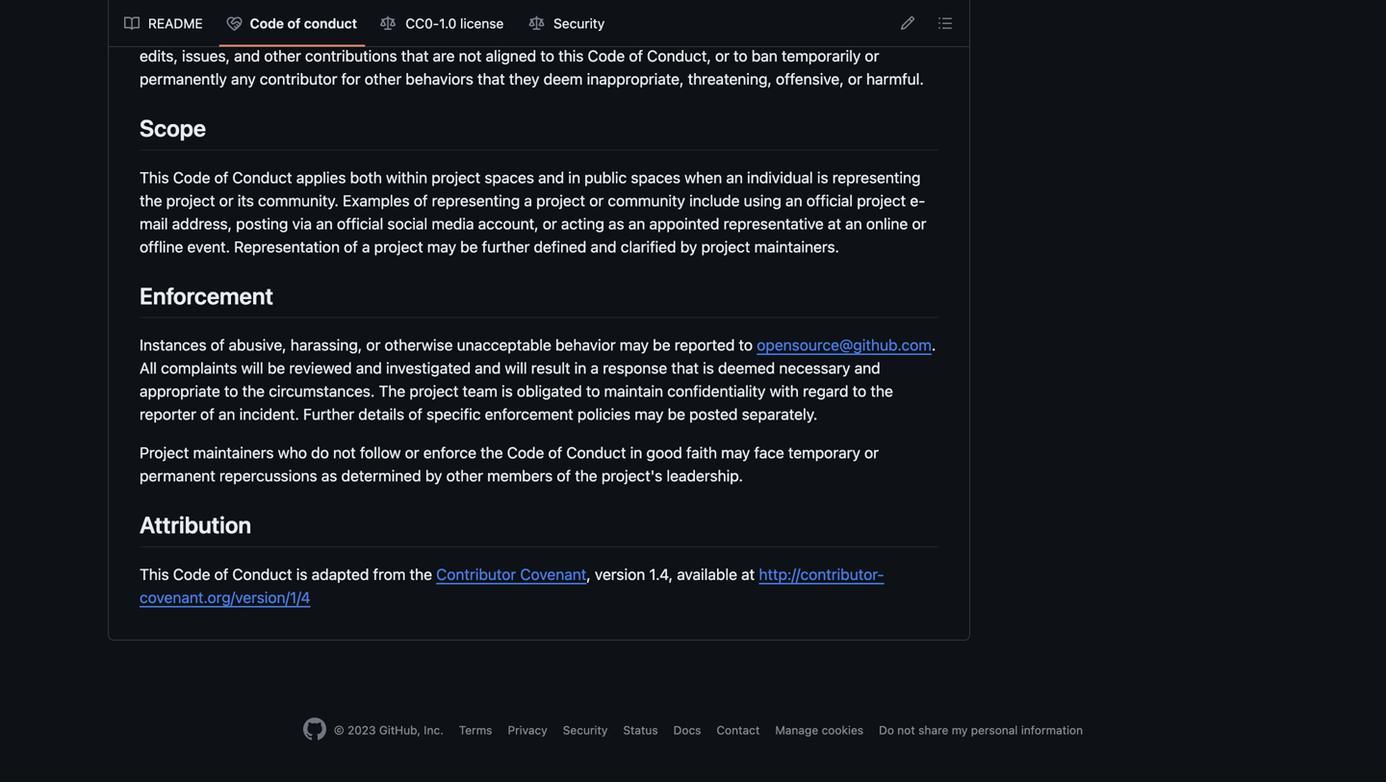 Task type: locate. For each thing, give the bounding box(es) containing it.
necessary
[[779, 359, 851, 377]]

maintainers for permanent
[[193, 444, 274, 462]]

1 vertical spatial by
[[425, 467, 442, 485]]

representing up the media
[[432, 191, 520, 210]]

law image
[[380, 16, 396, 31], [529, 16, 544, 31]]

an left incident.
[[218, 405, 235, 424]]

or down the "comments,"
[[715, 47, 730, 65]]

temporary
[[788, 444, 861, 462]]

this code of conduct is adapted from the contributor covenant , version 1.4, available at
[[140, 565, 759, 584]]

book image
[[124, 16, 140, 31]]

deemed
[[718, 359, 775, 377]]

in inside this code of conduct applies both within project spaces and in public spaces when an individual is representing the project or its community. examples of representing a project or community include using an official project e- mail address, posting via an official social media account, or acting as an appointed representative at an online or offline event. representation of a project may be further defined and clarified by project maintainers.
[[568, 168, 581, 187]]

good
[[647, 444, 682, 462]]

or down e-
[[912, 215, 927, 233]]

reported
[[675, 336, 735, 354]]

of up inappropriate,
[[629, 47, 643, 65]]

code inside list
[[250, 15, 284, 31]]

1 horizontal spatial at
[[828, 215, 841, 233]]

or down wiki
[[865, 47, 879, 65]]

by down appointed
[[680, 238, 697, 256]]

may up response
[[620, 336, 649, 354]]

opensource@github.com link
[[757, 336, 932, 354]]

1 maintainers from the top
[[193, 24, 274, 42]]

2 vertical spatial not
[[898, 724, 915, 737]]

do
[[311, 444, 329, 462]]

the up incident.
[[242, 382, 265, 401]]

representative
[[724, 215, 824, 233]]

0 vertical spatial this
[[140, 168, 169, 187]]

this for this code of conduct is adapted from the contributor covenant , version 1.4, available at
[[140, 565, 169, 584]]

other right "for"
[[365, 70, 402, 88]]

0 horizontal spatial official
[[337, 215, 383, 233]]

regard
[[803, 382, 849, 401]]

not right "do"
[[898, 724, 915, 737]]

is inside this code of conduct applies both within project spaces and in public spaces when an individual is representing the project or its community. examples of representing a project or community include using an official project e- mail address, posting via an official social media account, or acting as an appointed representative at an online or offline event. representation of a project may be further defined and clarified by project maintainers.
[[817, 168, 829, 187]]

1 horizontal spatial law image
[[529, 16, 544, 31]]

in up project's
[[630, 444, 642, 462]]

contributions
[[305, 47, 397, 65]]

a up account,
[[524, 191, 532, 210]]

face
[[754, 444, 784, 462]]

contact
[[717, 724, 760, 737]]

. all complaints will be reviewed and investigated and will result in a response that is deemed necessary and appropriate to the circumstances. the project team is obligated to maintain confidentiality with regard to the reporter of an incident. further details of specific enforcement policies may be posted separately.
[[140, 336, 936, 424]]

0 vertical spatial by
[[680, 238, 697, 256]]

project inside project maintainers have the right and responsibility to remove, edit, or reject comments, commits, code, wiki edits, issues, and other contributions that are not aligned to this code of conduct, or to ban temporarily or permanently any contributor for other behaviors that they deem inappropriate, threatening, offensive, or harmful.
[[140, 24, 189, 42]]

the left the right
[[315, 24, 337, 42]]

defined
[[534, 238, 587, 256]]

code down edit,
[[588, 47, 625, 65]]

and left the public
[[538, 168, 564, 187]]

may down 'maintain' on the left
[[635, 405, 664, 424]]

1 horizontal spatial that
[[478, 70, 505, 88]]

2 vertical spatial in
[[630, 444, 642, 462]]

inc.
[[424, 724, 444, 737]]

0 horizontal spatial spaces
[[485, 168, 534, 187]]

permanently
[[140, 70, 227, 88]]

in inside . all complaints will be reviewed and investigated and will result in a response that is deemed necessary and appropriate to the circumstances. the project team is obligated to maintain confidentiality with regard to the reporter of an incident. further details of specific enforcement policies may be posted separately.
[[574, 359, 587, 377]]

1 vertical spatial official
[[337, 215, 383, 233]]

status
[[623, 724, 658, 737]]

remove,
[[522, 24, 578, 42]]

0 vertical spatial at
[[828, 215, 841, 233]]

maintainers up repercussions
[[193, 444, 274, 462]]

contact link
[[717, 724, 760, 737]]

1 vertical spatial representing
[[432, 191, 520, 210]]

0 horizontal spatial a
[[362, 238, 370, 256]]

is
[[817, 168, 829, 187], [703, 359, 714, 377], [502, 382, 513, 401], [296, 565, 308, 584]]

an up include
[[726, 168, 743, 187]]

as right acting
[[608, 215, 624, 233]]

0 vertical spatial in
[[568, 168, 581, 187]]

security link left status link
[[563, 724, 608, 737]]

2 horizontal spatial that
[[671, 359, 699, 377]]

be up response
[[653, 336, 671, 354]]

readme link
[[116, 8, 211, 39]]

0 vertical spatial maintainers
[[193, 24, 274, 42]]

0 horizontal spatial representing
[[432, 191, 520, 210]]

project up permanent
[[140, 444, 189, 462]]

or
[[617, 24, 631, 42], [715, 47, 730, 65], [865, 47, 879, 65], [848, 70, 862, 88], [219, 191, 234, 210], [589, 191, 604, 210], [543, 215, 557, 233], [912, 215, 927, 233], [366, 336, 381, 354], [405, 444, 419, 462], [865, 444, 879, 462]]

representing up e-
[[833, 168, 921, 187]]

.
[[932, 336, 936, 354]]

0 vertical spatial a
[[524, 191, 532, 210]]

1 project from the top
[[140, 24, 189, 42]]

code of conduct
[[250, 15, 357, 31]]

enforce
[[423, 444, 476, 462]]

conduct inside this code of conduct applies both within project spaces and in public spaces when an individual is representing the project or its community. examples of representing a project or community include using an official project e- mail address, posting via an official social media account, or acting as an appointed representative at an online or offline event. representation of a project may be further defined and clarified by project maintainers.
[[232, 168, 292, 187]]

scope
[[140, 115, 206, 142]]

code,
[[829, 24, 868, 42]]

this down attribution
[[140, 565, 169, 584]]

1 vertical spatial not
[[333, 444, 356, 462]]

attribution
[[140, 512, 251, 539]]

other
[[264, 47, 301, 65], [365, 70, 402, 88], [446, 467, 483, 485]]

may left the "face"
[[721, 444, 750, 462]]

in left the public
[[568, 168, 581, 187]]

to
[[504, 24, 518, 42], [540, 47, 554, 65], [734, 47, 748, 65], [739, 336, 753, 354], [224, 382, 238, 401], [586, 382, 600, 401], [853, 382, 867, 401]]

1 vertical spatial maintainers
[[193, 444, 274, 462]]

do not share my personal information
[[879, 724, 1083, 737]]

the inside project maintainers have the right and responsibility to remove, edit, or reject comments, commits, code, wiki edits, issues, and other contributions that are not aligned to this code of conduct, or to ban temporarily or permanently any contributor for other behaviors that they deem inappropriate, threatening, offensive, or harmful.
[[315, 24, 337, 42]]

docs
[[674, 724, 701, 737]]

0 horizontal spatial law image
[[380, 16, 396, 31]]

is down reported
[[703, 359, 714, 377]]

http://contributor-
[[759, 565, 884, 584]]

2 vertical spatial conduct
[[232, 565, 292, 584]]

0 horizontal spatial that
[[401, 47, 429, 65]]

edits,
[[140, 47, 178, 65]]

2 will from the left
[[505, 359, 527, 377]]

1 horizontal spatial other
[[365, 70, 402, 88]]

not right are
[[459, 47, 482, 65]]

maintainers inside project maintainers have the right and responsibility to remove, edit, or reject comments, commits, code, wiki edits, issues, and other contributions that are not aligned to this code of conduct, or to ban temporarily or permanently any contributor for other behaviors that they deem inappropriate, threatening, offensive, or harmful.
[[193, 24, 274, 42]]

1 vertical spatial other
[[365, 70, 402, 88]]

code right 'code of conduct' icon
[[250, 15, 284, 31]]

applies
[[296, 168, 346, 187]]

conduct for this code of conduct applies both within project spaces and in public spaces when an individual is representing the project or its community. examples of representing a project or community include using an official project e- mail address, posting via an official social media account, or acting as an appointed representative at an online or offline event. representation of a project may be further defined and clarified by project maintainers.
[[232, 168, 292, 187]]

1 horizontal spatial official
[[807, 191, 853, 210]]

of down examples
[[344, 238, 358, 256]]

project for project maintainers have the right and responsibility to remove, edit, or reject comments, commits, code, wiki edits, issues, and other contributions that are not aligned to this code of conduct, or to ban temporarily or permanently any contributor for other behaviors that they deem inappropriate, threatening, offensive, or harmful.
[[140, 24, 189, 42]]

this
[[140, 168, 169, 187], [140, 565, 169, 584]]

as down do
[[321, 467, 337, 485]]

this up mail
[[140, 168, 169, 187]]

appropriate
[[140, 382, 220, 401]]

the up mail
[[140, 191, 162, 210]]

in down behavior
[[574, 359, 587, 377]]

code up the address,
[[173, 168, 210, 187]]

posted
[[689, 405, 738, 424]]

and left "cc0-"
[[378, 24, 404, 42]]

2 project from the top
[[140, 444, 189, 462]]

behaviors
[[406, 70, 473, 88]]

0 vertical spatial conduct
[[232, 168, 292, 187]]

maintain
[[604, 382, 663, 401]]

official down examples
[[337, 215, 383, 233]]

contributor
[[436, 565, 516, 584]]

law image up aligned
[[529, 16, 544, 31]]

contributor
[[260, 70, 337, 88]]

list
[[116, 8, 614, 39]]

details
[[358, 405, 404, 424]]

at up maintainers.
[[828, 215, 841, 233]]

0 horizontal spatial by
[[425, 467, 442, 485]]

security link
[[521, 8, 614, 39], [563, 724, 608, 737]]

other down have
[[264, 47, 301, 65]]

project down investigated
[[410, 382, 459, 401]]

community.
[[258, 191, 339, 210]]

2 vertical spatial a
[[591, 359, 599, 377]]

the right from
[[410, 565, 432, 584]]

may inside project maintainers who do not follow or enforce the code of conduct in good faith may face temporary or permanent repercussions as determined by other members of the project's leadership.
[[721, 444, 750, 462]]

confidentiality
[[667, 382, 766, 401]]

the
[[379, 382, 406, 401]]

may down the media
[[427, 238, 456, 256]]

1 horizontal spatial will
[[505, 359, 527, 377]]

to down remove,
[[540, 47, 554, 65]]

2 this from the top
[[140, 565, 169, 584]]

1 horizontal spatial a
[[524, 191, 532, 210]]

of inside project maintainers have the right and responsibility to remove, edit, or reject comments, commits, code, wiki edits, issues, and other contributions that are not aligned to this code of conduct, or to ban temporarily or permanently any contributor for other behaviors that they deem inappropriate, threatening, offensive, or harmful.
[[629, 47, 643, 65]]

0 vertical spatial project
[[140, 24, 189, 42]]

by inside this code of conduct applies both within project spaces and in public spaces when an individual is representing the project or its community. examples of representing a project or community include using an official project e- mail address, posting via an official social media account, or acting as an appointed representative at an online or offline event. representation of a project may be further defined and clarified by project maintainers.
[[680, 238, 697, 256]]

an down community
[[628, 215, 645, 233]]

by inside project maintainers who do not follow or enforce the code of conduct in good faith may face temporary or permanent repercussions as determined by other members of the project's leadership.
[[425, 467, 442, 485]]

conduct for this code of conduct is adapted from the contributor covenant , version 1.4, available at
[[232, 565, 292, 584]]

code up members
[[507, 444, 544, 462]]

not inside button
[[898, 724, 915, 737]]

maintainers up issues,
[[193, 24, 274, 42]]

responsibility
[[408, 24, 500, 42]]

law image for security
[[529, 16, 544, 31]]

at right available
[[741, 565, 755, 584]]

2 maintainers from the top
[[193, 444, 274, 462]]

1 vertical spatial at
[[741, 565, 755, 584]]

that down reported
[[671, 359, 699, 377]]

spaces up account,
[[485, 168, 534, 187]]

or down the public
[[589, 191, 604, 210]]

or up defined
[[543, 215, 557, 233]]

1 horizontal spatial not
[[459, 47, 482, 65]]

security link up the this
[[521, 8, 614, 39]]

cc0-1.0 license link
[[373, 8, 514, 39]]

privacy
[[508, 724, 548, 737]]

2 vertical spatial other
[[446, 467, 483, 485]]

terms
[[459, 724, 492, 737]]

as inside this code of conduct applies both within project spaces and in public spaces when an individual is representing the project or its community. examples of representing a project or community include using an official project e- mail address, posting via an official social media account, or acting as an appointed representative at an online or offline event. representation of a project may be further defined and clarified by project maintainers.
[[608, 215, 624, 233]]

will down the unacceptable at the left of the page
[[505, 359, 527, 377]]

comments,
[[679, 24, 757, 42]]

be down the media
[[460, 238, 478, 256]]

1 this from the top
[[140, 168, 169, 187]]

1 vertical spatial project
[[140, 444, 189, 462]]

law image for cc0-1.0 license
[[380, 16, 396, 31]]

and up any
[[234, 47, 260, 65]]

0 vertical spatial as
[[608, 215, 624, 233]]

2 horizontal spatial a
[[591, 359, 599, 377]]

code of conduct image
[[227, 16, 242, 31]]

1 vertical spatial in
[[574, 359, 587, 377]]

an down individual
[[786, 191, 803, 210]]

maintainers inside project maintainers who do not follow or enforce the code of conduct in good faith may face temporary or permanent repercussions as determined by other members of the project's leadership.
[[193, 444, 274, 462]]

of up members
[[548, 444, 562, 462]]

2 horizontal spatial not
[[898, 724, 915, 737]]

by down enforce
[[425, 467, 442, 485]]

is right individual
[[817, 168, 829, 187]]

0 horizontal spatial will
[[241, 359, 263, 377]]

an
[[726, 168, 743, 187], [786, 191, 803, 210], [316, 215, 333, 233], [628, 215, 645, 233], [845, 215, 862, 233], [218, 405, 235, 424]]

0 vertical spatial security
[[554, 15, 605, 31]]

docs link
[[674, 724, 701, 737]]

1 vertical spatial conduct
[[566, 444, 626, 462]]

manage cookies button
[[775, 722, 864, 739]]

the up members
[[481, 444, 503, 462]]

project for project maintainers who do not follow or enforce the code of conduct in good faith may face temporary or permanent repercussions as determined by other members of the project's leadership.
[[140, 444, 189, 462]]

maintainers for other
[[193, 24, 274, 42]]

will down abusive,
[[241, 359, 263, 377]]

covenant
[[520, 565, 587, 584]]

of inside list
[[287, 15, 301, 31]]

project inside project maintainers who do not follow or enforce the code of conduct in good faith may face temporary or permanent repercussions as determined by other members of the project's leadership.
[[140, 444, 189, 462]]

the
[[315, 24, 337, 42], [140, 191, 162, 210], [242, 382, 265, 401], [871, 382, 893, 401], [481, 444, 503, 462], [575, 467, 598, 485], [410, 565, 432, 584]]

2023
[[347, 724, 376, 737]]

security
[[554, 15, 605, 31], [563, 724, 608, 737]]

1 vertical spatial this
[[140, 565, 169, 584]]

as
[[608, 215, 624, 233], [321, 467, 337, 485]]

to up the policies
[[586, 382, 600, 401]]

1 law image from the left
[[380, 16, 396, 31]]

personal
[[971, 724, 1018, 737]]

social
[[387, 215, 428, 233]]

project up the address,
[[166, 191, 215, 210]]

code inside project maintainers have the right and responsibility to remove, edit, or reject comments, commits, code, wiki edits, issues, and other contributions that are not aligned to this code of conduct, or to ban temporarily or permanently any contributor for other behaviors that they deem inappropriate, threatening, offensive, or harmful.
[[588, 47, 625, 65]]

of left conduct
[[287, 15, 301, 31]]

0 horizontal spatial as
[[321, 467, 337, 485]]

0 horizontal spatial not
[[333, 444, 356, 462]]

0 horizontal spatial other
[[264, 47, 301, 65]]

0 vertical spatial not
[[459, 47, 482, 65]]

1 vertical spatial as
[[321, 467, 337, 485]]

may inside this code of conduct applies both within project spaces and in public spaces when an individual is representing the project or its community. examples of representing a project or community include using an official project e- mail address, posting via an official social media account, or acting as an appointed representative at an online or offline event. representation of a project may be further defined and clarified by project maintainers.
[[427, 238, 456, 256]]

official down individual
[[807, 191, 853, 210]]

response
[[603, 359, 667, 377]]

cc0-1.0 license
[[406, 15, 504, 31]]

information
[[1021, 724, 1083, 737]]

code of conduct link
[[219, 8, 365, 39]]

0 vertical spatial security link
[[521, 8, 614, 39]]

not right do
[[333, 444, 356, 462]]

that down aligned
[[478, 70, 505, 88]]

law image inside cc0-1.0 license link
[[380, 16, 396, 31]]

,
[[587, 565, 591, 584]]

project
[[140, 24, 189, 42], [140, 444, 189, 462]]

2 horizontal spatial other
[[446, 467, 483, 485]]

2 vertical spatial that
[[671, 359, 699, 377]]

policies
[[578, 405, 631, 424]]

clarified
[[621, 238, 676, 256]]

other inside project maintainers who do not follow or enforce the code of conduct in good faith may face temporary or permanent repercussions as determined by other members of the project's leadership.
[[446, 467, 483, 485]]

instances
[[140, 336, 207, 354]]

of up complaints
[[211, 336, 225, 354]]

spaces up community
[[631, 168, 681, 187]]

project maintainers who do not follow or enforce the code of conduct in good faith may face temporary or permanent repercussions as determined by other members of the project's leadership.
[[140, 444, 879, 485]]

in
[[568, 168, 581, 187], [574, 359, 587, 377], [630, 444, 642, 462]]

project down appointed
[[701, 238, 750, 256]]

http://contributor- covenant.org/version/1/4 link
[[140, 565, 884, 607]]

right
[[341, 24, 374, 42]]

of right members
[[557, 467, 571, 485]]

security left status link
[[563, 724, 608, 737]]

to up aligned
[[504, 24, 518, 42]]

1 horizontal spatial representing
[[833, 168, 921, 187]]

1 horizontal spatial as
[[608, 215, 624, 233]]

2 law image from the left
[[529, 16, 544, 31]]

be left posted
[[668, 405, 685, 424]]

to up deemed
[[739, 336, 753, 354]]

a down behavior
[[591, 359, 599, 377]]

1 horizontal spatial by
[[680, 238, 697, 256]]

1 horizontal spatial spaces
[[631, 168, 681, 187]]

both
[[350, 168, 382, 187]]

investigated
[[386, 359, 471, 377]]

0 vertical spatial that
[[401, 47, 429, 65]]

this inside this code of conduct applies both within project spaces and in public spaces when an individual is representing the project or its community. examples of representing a project or community include using an official project e- mail address, posting via an official social media account, or acting as an appointed representative at an online or offline event. representation of a project may be further defined and clarified by project maintainers.
[[140, 168, 169, 187]]

share
[[919, 724, 949, 737]]



Task type: describe. For each thing, give the bounding box(es) containing it.
version
[[595, 565, 645, 584]]

further
[[303, 405, 354, 424]]

a inside . all complaints will be reviewed and investigated and will result in a response that is deemed necessary and appropriate to the circumstances. the project team is obligated to maintain confidentiality with regard to the reporter of an incident. further details of specific enforcement policies may be posted separately.
[[591, 359, 599, 377]]

http://contributor- covenant.org/version/1/4
[[140, 565, 884, 607]]

for
[[341, 70, 361, 88]]

not inside project maintainers have the right and responsibility to remove, edit, or reject comments, commits, code, wiki edits, issues, and other contributions that are not aligned to this code of conduct, or to ban temporarily or permanently any contributor for other behaviors that they deem inappropriate, threatening, offensive, or harmful.
[[459, 47, 482, 65]]

license
[[460, 15, 504, 31]]

otherwise
[[385, 336, 453, 354]]

any
[[231, 70, 256, 88]]

code inside this code of conduct applies both within project spaces and in public spaces when an individual is representing the project or its community. examples of representing a project or community include using an official project e- mail address, posting via an official social media account, or acting as an appointed representative at an online or offline event. representation of a project may be further defined and clarified by project maintainers.
[[173, 168, 210, 187]]

separately.
[[742, 405, 818, 424]]

do not share my personal information button
[[879, 722, 1083, 739]]

abusive,
[[229, 336, 287, 354]]

posting
[[236, 215, 288, 233]]

the right the "regard"
[[871, 382, 893, 401]]

covenant.org/version/1/4
[[140, 588, 310, 607]]

mail
[[140, 215, 168, 233]]

outline image
[[938, 15, 953, 31]]

further
[[482, 238, 530, 256]]

project up the online
[[857, 191, 906, 210]]

adapted
[[312, 565, 369, 584]]

the inside this code of conduct applies both within project spaces and in public spaces when an individual is representing the project or its community. examples of representing a project or community include using an official project e- mail address, posting via an official social media account, or acting as an appointed representative at an online or offline event. representation of a project may be further defined and clarified by project maintainers.
[[140, 191, 162, 210]]

permanent
[[140, 467, 215, 485]]

1 vertical spatial security link
[[563, 724, 608, 737]]

all
[[140, 359, 157, 377]]

individual
[[747, 168, 813, 187]]

leadership.
[[667, 467, 743, 485]]

conduct
[[304, 15, 357, 31]]

harmful.
[[866, 70, 924, 88]]

an left the online
[[845, 215, 862, 233]]

to down complaints
[[224, 382, 238, 401]]

unacceptable
[[457, 336, 552, 354]]

include
[[689, 191, 740, 210]]

result
[[531, 359, 570, 377]]

of up social
[[414, 191, 428, 210]]

event.
[[187, 238, 230, 256]]

code up covenant.org/version/1/4
[[173, 565, 210, 584]]

0 vertical spatial representing
[[833, 168, 921, 187]]

reject
[[636, 24, 675, 42]]

or left otherwise
[[366, 336, 381, 354]]

code inside project maintainers who do not follow or enforce the code of conduct in good faith may face temporary or permanent repercussions as determined by other members of the project's leadership.
[[507, 444, 544, 462]]

faith
[[686, 444, 717, 462]]

1 vertical spatial security
[[563, 724, 608, 737]]

conduct,
[[647, 47, 711, 65]]

commits,
[[761, 24, 825, 42]]

do
[[879, 724, 894, 737]]

e-
[[910, 191, 926, 210]]

project inside . all complaints will be reviewed and investigated and will result in a response that is deemed necessary and appropriate to the circumstances. the project team is obligated to maintain confidentiality with regard to the reporter of an incident. further details of specific enforcement policies may be posted separately.
[[410, 382, 459, 401]]

this for this code of conduct applies both within project spaces and in public spaces when an individual is representing the project or its community. examples of representing a project or community include using an official project e- mail address, posting via an official social media account, or acting as an appointed representative at an online or offline event. representation of a project may be further defined and clarified by project maintainers.
[[140, 168, 169, 187]]

issues,
[[182, 47, 230, 65]]

github,
[[379, 724, 421, 737]]

2 spaces from the left
[[631, 168, 681, 187]]

0 horizontal spatial at
[[741, 565, 755, 584]]

examples
[[343, 191, 410, 210]]

project up the media
[[432, 168, 481, 187]]

to left the ban
[[734, 47, 748, 65]]

online
[[866, 215, 908, 233]]

or right follow
[[405, 444, 419, 462]]

an right via
[[316, 215, 333, 233]]

ban
[[752, 47, 778, 65]]

as inside project maintainers who do not follow or enforce the code of conduct in good faith may face temporary or permanent repercussions as determined by other members of the project's leadership.
[[321, 467, 337, 485]]

and down acting
[[591, 238, 617, 256]]

be down abusive,
[[267, 359, 285, 377]]

of up covenant.org/version/1/4
[[214, 565, 228, 584]]

address,
[[172, 215, 232, 233]]

or right temporary at the right bottom of the page
[[865, 444, 879, 462]]

or right edit,
[[617, 24, 631, 42]]

reporter
[[140, 405, 196, 424]]

1 will from the left
[[241, 359, 263, 377]]

with
[[770, 382, 799, 401]]

1.4,
[[649, 565, 673, 584]]

members
[[487, 467, 553, 485]]

acting
[[561, 215, 604, 233]]

representation
[[234, 238, 340, 256]]

1 vertical spatial that
[[478, 70, 505, 88]]

be inside this code of conduct applies both within project spaces and in public spaces when an individual is representing the project or its community. examples of representing a project or community include using an official project e- mail address, posting via an official social media account, or acting as an appointed representative at an online or offline event. representation of a project may be further defined and clarified by project maintainers.
[[460, 238, 478, 256]]

©
[[334, 724, 344, 737]]

enforcement
[[140, 282, 273, 309]]

to right the "regard"
[[853, 382, 867, 401]]

© 2023 github, inc.
[[334, 724, 444, 737]]

available
[[677, 565, 737, 584]]

opensource@github.com
[[757, 336, 932, 354]]

my
[[952, 724, 968, 737]]

0 vertical spatial other
[[264, 47, 301, 65]]

threatening,
[[688, 70, 772, 88]]

of up the address,
[[214, 168, 228, 187]]

project maintainers have the right and responsibility to remove, edit, or reject comments, commits, code, wiki edits, issues, and other contributions that are not aligned to this code of conduct, or to ban temporarily or permanently any contributor for other behaviors that they deem inappropriate, threatening, offensive, or harmful.
[[140, 24, 924, 88]]

incident.
[[239, 405, 299, 424]]

is left adapted
[[296, 565, 308, 584]]

status link
[[623, 724, 658, 737]]

edit,
[[582, 24, 613, 42]]

complaints
[[161, 359, 237, 377]]

or left harmful.
[[848, 70, 862, 88]]

within
[[386, 168, 428, 187]]

or left its
[[219, 191, 234, 210]]

not inside project maintainers who do not follow or enforce the code of conduct in good faith may face temporary or permanent repercussions as determined by other members of the project's leadership.
[[333, 444, 356, 462]]

cookies
[[822, 724, 864, 737]]

at inside this code of conduct applies both within project spaces and in public spaces when an individual is representing the project or its community. examples of representing a project or community include using an official project e- mail address, posting via an official social media account, or acting as an appointed representative at an online or offline event. representation of a project may be further defined and clarified by project maintainers.
[[828, 215, 841, 233]]

are
[[433, 47, 455, 65]]

project's
[[602, 467, 663, 485]]

in inside project maintainers who do not follow or enforce the code of conduct in good faith may face temporary or permanent repercussions as determined by other members of the project's leadership.
[[630, 444, 642, 462]]

list containing readme
[[116, 8, 614, 39]]

and down opensource@github.com
[[855, 359, 881, 377]]

follow
[[360, 444, 401, 462]]

have
[[278, 24, 311, 42]]

using
[[744, 191, 782, 210]]

0 vertical spatial official
[[807, 191, 853, 210]]

security inside list
[[554, 15, 605, 31]]

homepage image
[[303, 718, 326, 741]]

and up team
[[475, 359, 501, 377]]

deem
[[544, 70, 583, 88]]

offensive,
[[776, 70, 844, 88]]

the left project's
[[575, 467, 598, 485]]

project up acting
[[536, 191, 585, 210]]

1 spaces from the left
[[485, 168, 534, 187]]

an inside . all complaints will be reviewed and investigated and will result in a response that is deemed necessary and appropriate to the circumstances. the project team is obligated to maintain confidentiality with regard to the reporter of an incident. further details of specific enforcement policies may be posted separately.
[[218, 405, 235, 424]]

team
[[463, 382, 498, 401]]

is right team
[[502, 382, 513, 401]]

account,
[[478, 215, 539, 233]]

of right details
[[408, 405, 423, 424]]

this code of conduct applies both within project spaces and in public spaces when an individual is representing the project or its community. examples of representing a project or community include using an official project e- mail address, posting via an official social media account, or acting as an appointed representative at an online or offline event. representation of a project may be further defined and clarified by project maintainers.
[[140, 168, 927, 256]]

1 vertical spatial a
[[362, 238, 370, 256]]

project down social
[[374, 238, 423, 256]]

contributor covenant link
[[436, 565, 587, 584]]

that inside . all complaints will be reviewed and investigated and will result in a response that is deemed necessary and appropriate to the circumstances. the project team is obligated to maintain confidentiality with regard to the reporter of an incident. further details of specific enforcement policies may be posted separately.
[[671, 359, 699, 377]]

community
[[608, 191, 685, 210]]

may inside . all complaints will be reviewed and investigated and will result in a response that is deemed necessary and appropriate to the circumstances. the project team is obligated to maintain confidentiality with regard to the reporter of an incident. further details of specific enforcement policies may be posted separately.
[[635, 405, 664, 424]]

and up the
[[356, 359, 382, 377]]

edit file image
[[900, 15, 916, 31]]

conduct inside project maintainers who do not follow or enforce the code of conduct in good faith may face temporary or permanent repercussions as determined by other members of the project's leadership.
[[566, 444, 626, 462]]

1.0
[[439, 15, 457, 31]]

of down appropriate
[[200, 405, 214, 424]]



Task type: vqa. For each thing, say whether or not it's contained in the screenshot.
TAKE to the top
no



